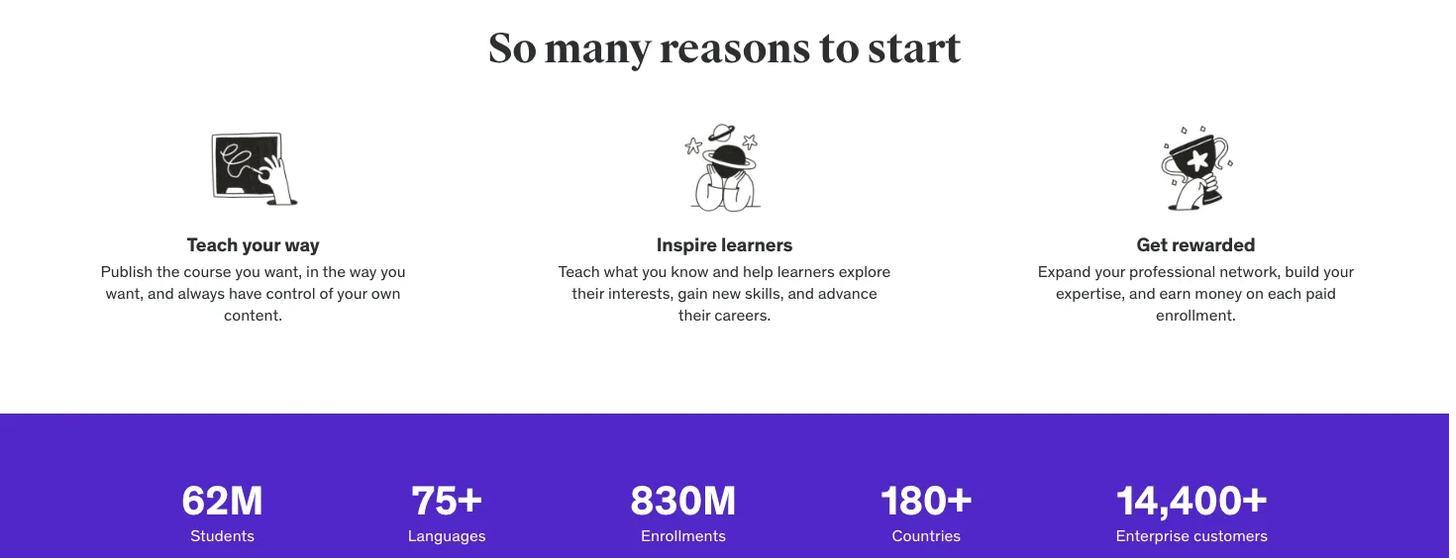 Task type: describe. For each thing, give the bounding box(es) containing it.
62m
[[181, 476, 264, 526]]

and inside the teach your way publish the course you want, in the way you want, and always have control of your own content.
[[148, 283, 174, 303]]

and right skills,
[[788, 283, 814, 303]]

1 vertical spatial learners
[[777, 261, 835, 281]]

money
[[1195, 283, 1242, 303]]

2 the from the left
[[322, 261, 346, 281]]

paid
[[1306, 283, 1336, 303]]

830m
[[630, 476, 737, 526]]

1 the from the left
[[156, 261, 180, 281]]

your right the of
[[337, 283, 367, 303]]

and up new
[[713, 261, 739, 281]]

customers
[[1194, 526, 1268, 546]]

reasons
[[659, 23, 811, 74]]

180+ countries
[[881, 476, 972, 546]]

get
[[1137, 233, 1168, 257]]

0 vertical spatial their
[[572, 283, 604, 303]]

1 vertical spatial their
[[678, 305, 711, 326]]

of
[[319, 283, 333, 303]]

180+
[[881, 476, 972, 526]]

new
[[712, 283, 741, 303]]

build
[[1285, 261, 1320, 281]]

teach inside "inspire learners teach what you know and help learners explore their interests, gain new skills, and advance their careers."
[[558, 261, 600, 281]]

gain
[[678, 283, 708, 303]]

14,400+ enterprise customers
[[1116, 476, 1268, 546]]

you inside "inspire learners teach what you know and help learners explore their interests, gain new skills, and advance their careers."
[[642, 261, 667, 281]]

1 horizontal spatial way
[[350, 261, 377, 281]]

start
[[867, 23, 961, 74]]

content.
[[224, 305, 282, 326]]

enterprise
[[1116, 526, 1190, 546]]

on
[[1246, 283, 1264, 303]]

course
[[184, 261, 231, 281]]

have
[[229, 283, 262, 303]]

830m enrollments
[[630, 476, 737, 546]]

62m students
[[181, 476, 264, 546]]

explore
[[839, 261, 891, 281]]

14,400+
[[1117, 476, 1267, 526]]

each
[[1268, 283, 1302, 303]]

2 you from the left
[[381, 261, 406, 281]]

interests,
[[608, 283, 674, 303]]

earn
[[1160, 283, 1191, 303]]

advance
[[818, 283, 877, 303]]

75+ languages
[[408, 476, 486, 546]]

always
[[178, 283, 225, 303]]



Task type: locate. For each thing, give the bounding box(es) containing it.
expand
[[1038, 261, 1091, 281]]

students
[[190, 526, 255, 546]]

1 horizontal spatial you
[[381, 261, 406, 281]]

0 horizontal spatial you
[[235, 261, 260, 281]]

0 vertical spatial way
[[284, 233, 319, 257]]

1 vertical spatial way
[[350, 261, 377, 281]]

control
[[266, 283, 316, 303]]

so many reasons to start
[[488, 23, 961, 74]]

enrollments
[[641, 526, 726, 546]]

and left always
[[148, 283, 174, 303]]

0 horizontal spatial way
[[284, 233, 319, 257]]

to
[[819, 23, 860, 74]]

teach left what
[[558, 261, 600, 281]]

1 horizontal spatial teach
[[558, 261, 600, 281]]

way up own
[[350, 261, 377, 281]]

what
[[604, 261, 638, 281]]

your up expertise,
[[1095, 261, 1125, 281]]

want, down publish
[[106, 283, 144, 303]]

0 vertical spatial want,
[[264, 261, 302, 281]]

learners up skills,
[[777, 261, 835, 281]]

countries
[[892, 526, 961, 546]]

you up have
[[235, 261, 260, 281]]

help
[[743, 261, 774, 281]]

the
[[156, 261, 180, 281], [322, 261, 346, 281]]

network,
[[1220, 261, 1281, 281]]

publish
[[100, 261, 153, 281]]

teach up course
[[187, 233, 238, 257]]

1 horizontal spatial the
[[322, 261, 346, 281]]

and inside get rewarded expand your professional network, build your expertise, and earn money on each paid enrollment.
[[1129, 283, 1156, 303]]

3 you from the left
[[642, 261, 667, 281]]

0 horizontal spatial the
[[156, 261, 180, 281]]

0 vertical spatial teach
[[187, 233, 238, 257]]

your up paid
[[1324, 261, 1354, 281]]

get rewarded expand your professional network, build your expertise, and earn money on each paid enrollment.
[[1038, 233, 1354, 326]]

so
[[488, 23, 537, 74]]

your
[[242, 233, 280, 257], [1095, 261, 1125, 281], [1324, 261, 1354, 281], [337, 283, 367, 303]]

1 horizontal spatial want,
[[264, 261, 302, 281]]

1 you from the left
[[235, 261, 260, 281]]

languages
[[408, 526, 486, 546]]

you
[[235, 261, 260, 281], [381, 261, 406, 281], [642, 261, 667, 281]]

learners up help
[[721, 233, 793, 257]]

expertise,
[[1056, 283, 1125, 303]]

teach inside the teach your way publish the course you want, in the way you want, and always have control of your own content.
[[187, 233, 238, 257]]

way
[[284, 233, 319, 257], [350, 261, 377, 281]]

your up have
[[242, 233, 280, 257]]

and
[[713, 261, 739, 281], [148, 283, 174, 303], [788, 283, 814, 303], [1129, 283, 1156, 303]]

teach your way publish the course you want, in the way you want, and always have control of your own content.
[[100, 233, 406, 326]]

way up the in
[[284, 233, 319, 257]]

own
[[371, 283, 401, 303]]

teach
[[187, 233, 238, 257], [558, 261, 600, 281]]

75+
[[412, 476, 482, 526]]

skills,
[[745, 283, 784, 303]]

many
[[544, 23, 652, 74]]

the right the in
[[322, 261, 346, 281]]

want,
[[264, 261, 302, 281], [106, 283, 144, 303]]

inspire
[[656, 233, 717, 257]]

0 horizontal spatial want,
[[106, 283, 144, 303]]

you up interests, on the bottom left of the page
[[642, 261, 667, 281]]

their down gain
[[678, 305, 711, 326]]

learners
[[721, 233, 793, 257], [777, 261, 835, 281]]

their
[[572, 283, 604, 303], [678, 305, 711, 326]]

1 horizontal spatial their
[[678, 305, 711, 326]]

rewarded
[[1172, 233, 1256, 257]]

2 horizontal spatial you
[[642, 261, 667, 281]]

their down what
[[572, 283, 604, 303]]

0 vertical spatial learners
[[721, 233, 793, 257]]

professional
[[1129, 261, 1216, 281]]

and left earn
[[1129, 283, 1156, 303]]

enrollment.
[[1156, 305, 1236, 326]]

want, up control
[[264, 261, 302, 281]]

the left course
[[156, 261, 180, 281]]

careers.
[[715, 305, 771, 326]]

inspire learners teach what you know and help learners explore their interests, gain new skills, and advance their careers.
[[558, 233, 891, 326]]

0 horizontal spatial their
[[572, 283, 604, 303]]

you up own
[[381, 261, 406, 281]]

0 horizontal spatial teach
[[187, 233, 238, 257]]

1 vertical spatial want,
[[106, 283, 144, 303]]

know
[[671, 261, 709, 281]]

in
[[306, 261, 319, 281]]

1 vertical spatial teach
[[558, 261, 600, 281]]



Task type: vqa. For each thing, say whether or not it's contained in the screenshot.
Expand
yes



